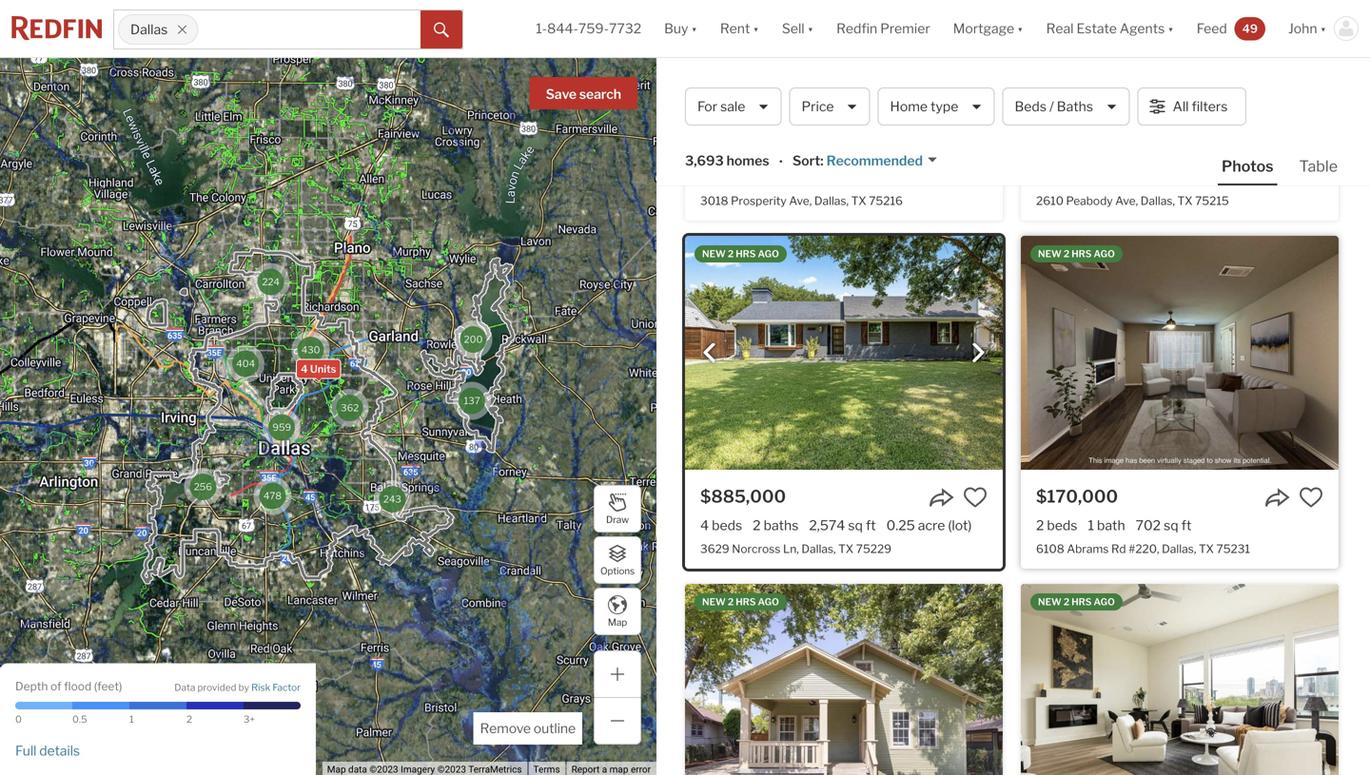 Task type: vqa. For each thing, say whether or not it's contained in the screenshot.
near
no



Task type: locate. For each thing, give the bounding box(es) containing it.
favorite button checkbox
[[1299, 137, 1324, 162]]

real
[[1047, 20, 1074, 37]]

2 up norcross
[[753, 518, 761, 534]]

2 vertical spatial 4
[[701, 518, 709, 534]]

new 2 hrs ago down peabody
[[1039, 248, 1115, 260]]

2 ▾ from the left
[[753, 20, 759, 37]]

real estate agents ▾ button
[[1035, 0, 1186, 57]]

4,617
[[1235, 169, 1269, 186]]

buy ▾ button
[[665, 0, 698, 57]]

buy
[[665, 20, 689, 37]]

beds up the 3018
[[712, 169, 743, 186]]

for
[[864, 77, 893, 102]]

beds up 6108 at the right of page
[[1047, 518, 1078, 534]]

1 ▾ from the left
[[691, 20, 698, 37]]

1 horizontal spatial ave,
[[1116, 194, 1139, 208]]

tx down "2,000 sq ft" at right top
[[1178, 194, 1193, 208]]

photos button
[[1218, 156, 1296, 186]]

1 3 from the left
[[753, 169, 762, 186]]

dallas, down 2,000
[[1141, 194, 1176, 208]]

new 2 hrs ago
[[702, 248, 779, 260], [1039, 248, 1115, 260], [702, 597, 779, 608], [1039, 597, 1115, 608]]

beds
[[712, 169, 743, 186], [1048, 169, 1079, 186], [712, 518, 743, 534], [1047, 518, 1078, 534]]

/
[[1050, 98, 1054, 115]]

▾
[[691, 20, 698, 37], [753, 20, 759, 37], [808, 20, 814, 37], [1018, 20, 1024, 37], [1168, 20, 1174, 37], [1321, 20, 1327, 37]]

save
[[546, 86, 577, 102]]

sq for 4,617
[[1272, 169, 1287, 186]]

▾ right rent
[[753, 20, 759, 37]]

favorite button image
[[1299, 137, 1324, 162], [963, 485, 988, 510]]

favorite button image up '0.25 acre (lot)'
[[963, 485, 988, 510]]

photo of 3018 prosperity ave, dallas, tx 75216 image
[[685, 0, 1003, 122]]

(lot) right 0.32
[[949, 169, 973, 186]]

baths up 2610 peabody ave, dallas, tx 75215
[[1110, 169, 1145, 186]]

ft down favorite button checkbox
[[1290, 169, 1300, 186]]

new for photo of 1901 s harwood st #302, dallas, tx 75215
[[1039, 597, 1062, 608]]

map region
[[0, 0, 853, 776]]

6 ▾ from the left
[[1321, 20, 1327, 37]]

▾ right john
[[1321, 20, 1327, 37]]

sq for 2,000
[[1196, 169, 1211, 186]]

john ▾
[[1289, 20, 1327, 37]]

1 vertical spatial favorite button image
[[963, 485, 988, 510]]

1 ave, from the left
[[789, 194, 812, 208]]

2 favorite button checkbox from the left
[[1299, 485, 1324, 510]]

dallas, down 2,799
[[815, 194, 849, 208]]

▾ right sell
[[808, 20, 814, 37]]

1 favorite button checkbox from the left
[[963, 485, 988, 510]]

dallas, down 2,574
[[802, 542, 836, 556]]

ft for 2,799 sq ft
[[867, 169, 877, 186]]

favorite button image
[[1299, 485, 1324, 510]]

▾ for mortgage ▾
[[1018, 20, 1024, 37]]

0
[[15, 714, 22, 726]]

844-
[[547, 20, 579, 37]]

ave, down 1.5 baths
[[1116, 194, 1139, 208]]

1 left bath
[[1088, 518, 1095, 534]]

all filters button
[[1138, 88, 1247, 126]]

0 vertical spatial favorite button image
[[1299, 137, 1324, 162]]

1-844-759-7732 link
[[536, 20, 642, 37]]

remove outline
[[480, 721, 576, 737]]

ave, down 3 baths
[[789, 194, 812, 208]]

real estate agents ▾ link
[[1047, 0, 1174, 57]]

estate
[[1077, 20, 1117, 37]]

49
[[1243, 22, 1258, 35]]

for sale button
[[685, 88, 782, 126]]

ft
[[867, 169, 877, 186], [1214, 169, 1224, 186], [1290, 169, 1300, 186], [866, 518, 876, 534], [1182, 518, 1192, 534]]

ft for 2,000 sq ft
[[1214, 169, 1224, 186]]

3018
[[701, 194, 729, 208]]

norcross
[[732, 542, 781, 556]]

feet
[[97, 680, 119, 694]]

beds up the 2610
[[1048, 169, 1079, 186]]

remove
[[480, 721, 531, 737]]

ave,
[[789, 194, 812, 208], [1116, 194, 1139, 208]]

buy ▾ button
[[653, 0, 709, 57]]

sell ▾
[[782, 20, 814, 37]]

None search field
[[198, 10, 421, 49]]

3 up the 2610
[[1037, 169, 1045, 186]]

0 vertical spatial 4
[[701, 169, 709, 186]]

▾ for buy ▾
[[691, 20, 698, 37]]

1.5
[[1089, 169, 1107, 186]]

baths down sort
[[765, 169, 800, 186]]

1 vertical spatial 1
[[129, 714, 134, 726]]

filters
[[1192, 98, 1228, 115]]

new down 3629
[[702, 597, 726, 608]]

▾ for sell ▾
[[808, 20, 814, 37]]

▾ right mortgage on the right top of the page
[[1018, 20, 1024, 37]]

1 horizontal spatial favorite button checkbox
[[1299, 485, 1324, 510]]

4 beds down 3,693
[[701, 169, 743, 186]]

0 horizontal spatial ave,
[[789, 194, 812, 208]]

sq for 702
[[1164, 518, 1179, 534]]

ave, for 3 baths
[[789, 194, 812, 208]]

table
[[1300, 157, 1338, 176]]

4 down 3,693
[[701, 169, 709, 186]]

tx left 75216
[[852, 194, 867, 208]]

2 ave, from the left
[[1116, 194, 1139, 208]]

beds up 3629
[[712, 518, 743, 534]]

type
[[931, 98, 959, 115]]

ago down peabody
[[1094, 248, 1115, 260]]

acre right 0.32
[[919, 169, 946, 186]]

sq down recommended
[[849, 169, 864, 186]]

dallas, for 3018 prosperity ave, dallas, tx 75216
[[815, 194, 849, 208]]

2,000
[[1155, 169, 1193, 186]]

sq for 2,574
[[848, 518, 863, 534]]

feed
[[1197, 20, 1228, 37]]

(lot) for 0.25 acre (lot)
[[948, 518, 972, 534]]

remove dallas image
[[177, 24, 188, 35]]

$170,000
[[1037, 486, 1119, 507]]

price
[[802, 98, 834, 115]]

new down the 2610
[[1039, 248, 1062, 260]]

4 units
[[301, 363, 336, 376]]

6108
[[1037, 542, 1065, 556]]

1 for 1
[[129, 714, 134, 726]]

0 horizontal spatial favorite button checkbox
[[963, 485, 988, 510]]

2 down the 2610
[[1064, 248, 1070, 260]]

data
[[174, 682, 195, 694]]

price button
[[790, 88, 871, 126]]

photo of 807 hollywood ave, dallas, tx 75208 image
[[685, 584, 1003, 776]]

1 vertical spatial 4
[[301, 363, 308, 376]]

submit search image
[[434, 23, 449, 38]]

$885,000
[[701, 486, 786, 507]]

redfin
[[837, 20, 878, 37]]

2
[[728, 248, 734, 260], [1064, 248, 1070, 260], [753, 518, 761, 534], [1037, 518, 1045, 534], [728, 597, 734, 608], [1064, 597, 1070, 608], [187, 714, 192, 726]]

ft right 702
[[1182, 518, 1192, 534]]

favorite button image up '4,617 sq ft (lot)'
[[1299, 137, 1324, 162]]

2,574
[[809, 518, 846, 534]]

full
[[15, 743, 36, 759]]

of
[[50, 680, 61, 694]]

2 baths
[[753, 518, 799, 534]]

3 down the homes
[[753, 169, 762, 186]]

3
[[753, 169, 762, 186], [1037, 169, 1045, 186]]

0 vertical spatial acre
[[919, 169, 946, 186]]

1 for 1 bath
[[1088, 518, 1095, 534]]

1 horizontal spatial 1
[[1088, 518, 1095, 534]]

full details button
[[15, 743, 80, 760]]

2 4 beds from the top
[[701, 518, 743, 534]]

real estate agents ▾
[[1047, 20, 1174, 37]]

1
[[1088, 518, 1095, 534], [129, 714, 134, 726]]

0.25 acre (lot)
[[887, 518, 972, 534]]

search
[[579, 86, 622, 102]]

hrs for photo of 6108 abrams rd #220, dallas, tx 75231 at the right
[[1072, 248, 1092, 260]]

2 up 6108 at the right of page
[[1037, 518, 1045, 534]]

1 horizontal spatial favorite button image
[[1299, 137, 1324, 162]]

rd
[[1112, 542, 1127, 556]]

for sale
[[698, 98, 746, 115]]

new
[[702, 248, 726, 260], [1039, 248, 1062, 260], [702, 597, 726, 608], [1039, 597, 1062, 608]]

all filters
[[1173, 98, 1228, 115]]

4 ▾ from the left
[[1018, 20, 1024, 37]]

3 baths
[[753, 169, 800, 186]]

home type button
[[878, 88, 995, 126]]

acre for 0.32
[[919, 169, 946, 186]]

4 left the units
[[301, 363, 308, 376]]

new 2 hrs ago for photo of 1901 s harwood st #302, dallas, tx 75215
[[1039, 597, 1115, 608]]

mortgage ▾ button
[[954, 0, 1024, 57]]

tx down 2,574 sq ft
[[839, 542, 854, 556]]

tx for 2610 peabody ave, dallas, tx 75215
[[1178, 194, 1193, 208]]

0 vertical spatial 1
[[1088, 518, 1095, 534]]

4 inside the 'map' "region"
[[301, 363, 308, 376]]

(lot) right 0.25
[[948, 518, 972, 534]]

4 beds up 3629
[[701, 518, 743, 534]]

hrs down peabody
[[1072, 248, 1092, 260]]

1 horizontal spatial 3
[[1037, 169, 1045, 186]]

premier
[[881, 20, 931, 37]]

4
[[701, 169, 709, 186], [301, 363, 308, 376], [701, 518, 709, 534]]

dallas, for 2610 peabody ave, dallas, tx 75215
[[1141, 194, 1176, 208]]

1-
[[536, 20, 547, 37]]

sale
[[721, 98, 746, 115]]

1 vertical spatial 4 beds
[[701, 518, 743, 534]]

new for photo of 6108 abrams rd #220, dallas, tx 75231 at the right
[[1039, 248, 1062, 260]]

4 up 3629
[[701, 518, 709, 534]]

new 2 hrs ago down norcross
[[702, 597, 779, 608]]

mortgage
[[954, 20, 1015, 37]]

sort :
[[793, 153, 824, 169]]

new down 6108 at the right of page
[[1039, 597, 1062, 608]]

dallas, down 702 sq ft
[[1162, 542, 1197, 556]]

options
[[601, 566, 635, 577]]

risk
[[251, 682, 271, 694]]

hrs down prosperity
[[736, 248, 756, 260]]

ago for photo of 1901 s harwood st #302, dallas, tx 75215
[[1094, 597, 1115, 608]]

▾ right buy
[[691, 20, 698, 37]]

beds for 2 baths
[[712, 518, 743, 534]]

4 beds for 3 baths
[[701, 169, 743, 186]]

ago down norcross
[[758, 597, 779, 608]]

baths
[[1057, 98, 1094, 115]]

redfin premier
[[837, 20, 931, 37]]

0 vertical spatial 4 beds
[[701, 169, 743, 186]]

ft up 75229 at bottom right
[[866, 518, 876, 534]]

sq up the 75215
[[1196, 169, 1211, 186]]

▾ right agents on the top of the page
[[1168, 20, 1174, 37]]

3 for 3 beds
[[1037, 169, 1045, 186]]

sq right 702
[[1164, 518, 1179, 534]]

sq right 2,574
[[848, 518, 863, 534]]

sq for 2,799
[[849, 169, 864, 186]]

0.25
[[887, 518, 915, 534]]

acre right 0.25
[[918, 518, 946, 534]]

1 4 beds from the top
[[701, 169, 743, 186]]

0 horizontal spatial 1
[[129, 714, 134, 726]]

3 ▾ from the left
[[808, 20, 814, 37]]

1 vertical spatial acre
[[918, 518, 946, 534]]

by
[[239, 682, 249, 694]]

(lot) for 0.32 acre (lot)
[[949, 169, 973, 186]]

3018 prosperity ave, dallas, tx 75216
[[701, 194, 903, 208]]

ft down recommended
[[867, 169, 877, 186]]

hrs down abrams
[[1072, 597, 1092, 608]]

2 3 from the left
[[1037, 169, 1045, 186]]

baths up ln,
[[764, 518, 799, 534]]

ago down 'rd'
[[1094, 597, 1115, 608]]

baths for 1.5 baths
[[1110, 169, 1145, 186]]

factor
[[273, 682, 301, 694]]

new 2 hrs ago down abrams
[[1039, 597, 1115, 608]]

recommended
[[827, 153, 923, 169]]

2 beds
[[1037, 518, 1078, 534]]

beds for 1 bath
[[1047, 518, 1078, 534]]

draw button
[[594, 485, 642, 533]]

dallas, down rent
[[685, 77, 751, 102]]

photo of 6108 abrams rd #220, dallas, tx 75231 image
[[1021, 236, 1339, 470]]

0 horizontal spatial favorite button image
[[963, 485, 988, 510]]

(lot)
[[949, 169, 973, 186], [1303, 169, 1327, 186], [948, 518, 972, 534]]

sell ▾ button
[[771, 0, 825, 57]]

sq right 4,617
[[1272, 169, 1287, 186]]

0 horizontal spatial 3
[[753, 169, 762, 186]]

1 right the '0.5'
[[129, 714, 134, 726]]

new 2 hrs ago for photo of 6108 abrams rd #220, dallas, tx 75231 at the right
[[1039, 248, 1115, 260]]

favorite button checkbox
[[963, 485, 988, 510], [1299, 485, 1324, 510]]

hrs down norcross
[[736, 597, 756, 608]]

ft up the 75215
[[1214, 169, 1224, 186]]



Task type: describe. For each thing, give the bounding box(es) containing it.
2 down the 3018
[[728, 248, 734, 260]]

beds for 1.5 baths
[[1048, 169, 1079, 186]]

(lot) down favorite button checkbox
[[1303, 169, 1327, 186]]

market insights
[[1133, 83, 1246, 101]]

tx right sale
[[755, 77, 784, 102]]

tx for 3018 prosperity ave, dallas, tx 75216
[[852, 194, 867, 208]]

next button image
[[969, 344, 988, 363]]

7732
[[609, 20, 642, 37]]

1-844-759-7732
[[536, 20, 642, 37]]

agents
[[1120, 20, 1165, 37]]

ave, for 1.5 baths
[[1116, 194, 1139, 208]]

702
[[1136, 518, 1161, 534]]

3629
[[701, 542, 730, 556]]

75229
[[856, 542, 892, 556]]

2,000 sq ft
[[1155, 169, 1224, 186]]

dallas, tx homes for sale
[[685, 77, 940, 102]]

)
[[119, 680, 122, 694]]

google image
[[5, 751, 68, 776]]

baths for 3 baths
[[765, 169, 800, 186]]

depth
[[15, 680, 48, 694]]

rent ▾
[[720, 20, 759, 37]]

beds / baths button
[[1003, 88, 1131, 126]]

depth of flood ( feet )
[[15, 680, 122, 694]]

5 ▾ from the left
[[1168, 20, 1174, 37]]

0.32
[[888, 169, 916, 186]]

beds / baths
[[1015, 98, 1094, 115]]

new 2 hrs ago for 'photo of 807 hollywood ave, dallas, tx 75208'
[[702, 597, 779, 608]]

2,799 sq ft
[[810, 169, 877, 186]]

options button
[[594, 537, 642, 584]]

market
[[1133, 83, 1185, 101]]

photo of 2610 peabody ave, dallas, tx 75215 image
[[1021, 0, 1339, 122]]

flood
[[64, 680, 92, 694]]

mortgage ▾ button
[[942, 0, 1035, 57]]

ft for 702 sq ft
[[1182, 518, 1192, 534]]

new 2 hrs ago down prosperity
[[702, 248, 779, 260]]

new for 'photo of 807 hollywood ave, dallas, tx 75208'
[[702, 597, 726, 608]]

photo of 3629 norcross ln, dallas, tx 75229 image
[[685, 236, 1003, 470]]

table button
[[1296, 156, 1342, 184]]

homes
[[727, 153, 770, 169]]

rent ▾ button
[[709, 0, 771, 57]]

3629 norcross ln, dallas, tx 75229
[[701, 542, 892, 556]]

ago for photo of 6108 abrams rd #220, dallas, tx 75231 at the right
[[1094, 248, 1115, 260]]

beds for 3 baths
[[712, 169, 743, 186]]

home type
[[891, 98, 959, 115]]

ago for 'photo of 807 hollywood ave, dallas, tx 75208'
[[758, 597, 779, 608]]

3 beds
[[1037, 169, 1079, 186]]

beds
[[1015, 98, 1047, 115]]

details
[[39, 743, 80, 759]]

provided
[[197, 682, 237, 694]]

photos
[[1222, 157, 1274, 176]]

3 for 3 baths
[[753, 169, 762, 186]]

▾ for john ▾
[[1321, 20, 1327, 37]]

sale
[[897, 77, 940, 102]]

ln,
[[783, 542, 799, 556]]

photo of 1901 s harwood st #302, dallas, tx 75215 image
[[1021, 584, 1339, 776]]

favorite button checkbox for $885,000
[[963, 485, 988, 510]]

sell ▾ button
[[782, 0, 814, 57]]

previous button image
[[701, 344, 720, 363]]

data provided by risk factor
[[174, 682, 301, 694]]

75215
[[1196, 194, 1230, 208]]

full details
[[15, 743, 80, 759]]

tx left 75231
[[1199, 542, 1215, 556]]

#220,
[[1129, 542, 1160, 556]]

risk factor link
[[251, 682, 301, 695]]

market insights link
[[1133, 62, 1246, 104]]

2,574 sq ft
[[809, 518, 876, 534]]

2 down 3629
[[728, 597, 734, 608]]

baths for 2 baths
[[764, 518, 799, 534]]

2610
[[1037, 194, 1064, 208]]

ft for 4,617 sq ft (lot)
[[1290, 169, 1300, 186]]

home
[[891, 98, 928, 115]]

for
[[698, 98, 718, 115]]

2 down 6108 at the right of page
[[1064, 597, 1070, 608]]

sort
[[793, 153, 821, 169]]

ft for 2,574 sq ft
[[866, 518, 876, 534]]

hrs for photo of 1901 s harwood st #302, dallas, tx 75215
[[1072, 597, 1092, 608]]

$450,000
[[701, 138, 787, 159]]

ago down prosperity
[[758, 248, 779, 260]]

dallas, for 3629 norcross ln, dallas, tx 75229
[[802, 542, 836, 556]]

702 sq ft
[[1136, 518, 1192, 534]]

favorite button checkbox for $170,000
[[1299, 485, 1324, 510]]

▾ for rent ▾
[[753, 20, 759, 37]]

rent
[[720, 20, 750, 37]]

759-
[[579, 20, 609, 37]]

hrs for 'photo of 807 hollywood ave, dallas, tx 75208'
[[736, 597, 756, 608]]

save search
[[546, 86, 622, 102]]

map
[[608, 617, 627, 628]]

abrams
[[1067, 542, 1109, 556]]

remove outline button
[[474, 713, 583, 745]]

redfin premier button
[[825, 0, 942, 57]]

4 for 3 baths
[[701, 169, 709, 186]]

0.5
[[72, 714, 87, 726]]

tx for 3629 norcross ln, dallas, tx 75229
[[839, 542, 854, 556]]

outline
[[534, 721, 576, 737]]

bath
[[1098, 518, 1126, 534]]

acre for 0.25
[[918, 518, 946, 534]]

buy ▾
[[665, 20, 698, 37]]

2 down data
[[187, 714, 192, 726]]

4 beds for 2 baths
[[701, 518, 743, 534]]

:
[[821, 153, 824, 169]]

save search button
[[530, 77, 638, 109]]

homes
[[789, 77, 859, 102]]

•
[[779, 154, 783, 170]]

new down the 3018
[[702, 248, 726, 260]]

4 for 2 baths
[[701, 518, 709, 534]]



